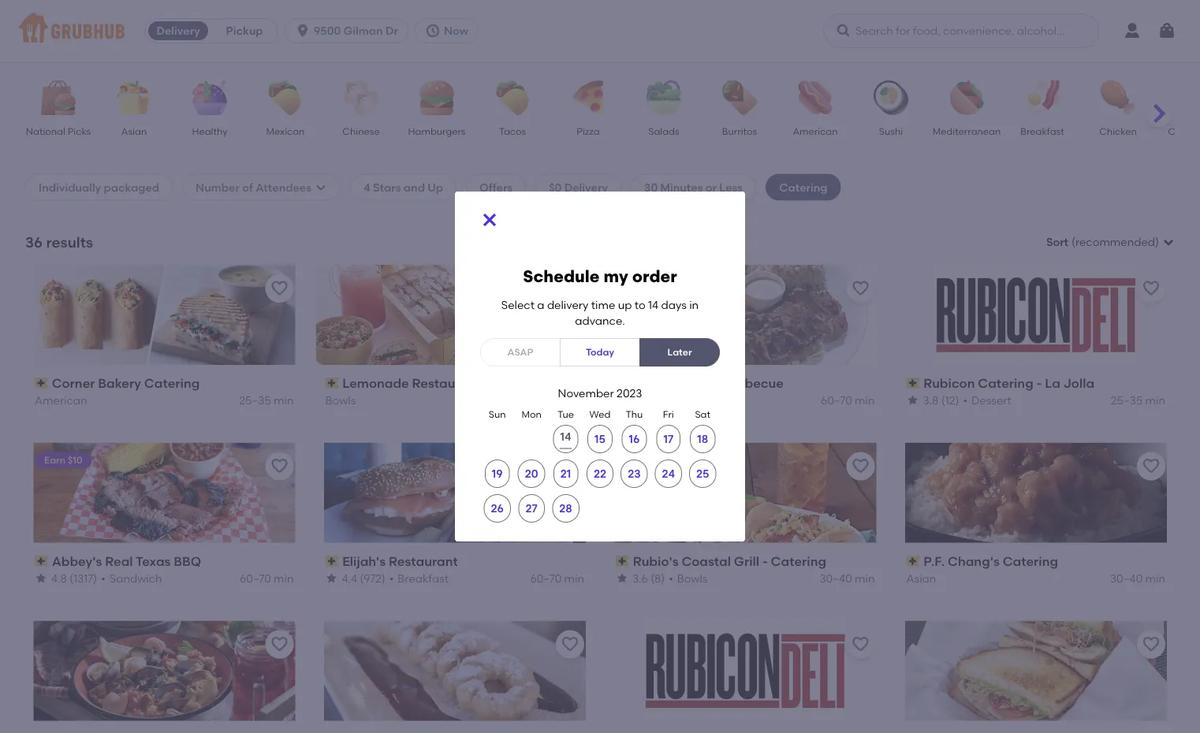 Task type: describe. For each thing, give the bounding box(es) containing it.
(1317)
[[70, 571, 97, 585]]

offers
[[479, 180, 513, 194]]

4.8
[[51, 571, 67, 585]]

20
[[525, 467, 538, 480]]

catering right grill
[[771, 554, 826, 569]]

0 horizontal spatial asian
[[121, 125, 147, 137]]

min for abbey's real texas bbq
[[274, 571, 294, 585]]

real
[[105, 554, 133, 569]]

pizza image
[[561, 80, 616, 115]]

burritos
[[722, 125, 757, 137]]

healthy
[[192, 125, 228, 137]]

subscription pass image for rubicon catering - la jolla
[[906, 378, 920, 389]]

later
[[667, 346, 692, 358]]

subscription pass image for rubio's coastal grill - catering
[[616, 556, 630, 567]]

select
[[501, 298, 535, 311]]

2023
[[617, 387, 642, 400]]

• for abbey's
[[101, 571, 106, 585]]

min for rubicon catering - la jolla
[[1145, 393, 1165, 407]]

min for rubio's coastal grill - catering
[[855, 571, 875, 585]]

rubicon catering - little italy logo image
[[646, 621, 845, 721]]

36
[[25, 233, 43, 251]]

30–40 for rubio's coastal grill - catering
[[820, 571, 852, 585]]

(12)
[[941, 393, 959, 407]]

texas
[[136, 554, 171, 569]]

30–40 min for rubio's coastal grill - catering
[[820, 571, 875, 585]]

2 vertical spatial svg image
[[480, 211, 499, 230]]

coffee 
[[1168, 125, 1200, 151]]

• for elijah's
[[389, 571, 394, 585]]

number
[[196, 180, 240, 194]]

19 button
[[485, 459, 510, 488]]

later button
[[639, 338, 720, 367]]

star icon image left 4.6
[[616, 394, 628, 406]]

subscription pass image for p.f. chang's catering
[[906, 556, 920, 567]]

18 button
[[690, 425, 715, 453]]

25
[[696, 467, 709, 480]]

main navigation navigation
[[0, 0, 1200, 61]]

a
[[537, 298, 544, 311]]

star icon image for elijah's restaurant
[[325, 572, 338, 585]]

now
[[444, 24, 468, 37]]

picks
[[68, 125, 91, 137]]

national picks image
[[31, 80, 86, 115]]

la
[[1045, 376, 1060, 391]]

30 minutes or less
[[644, 180, 743, 194]]

asap button
[[480, 338, 561, 367]]

jolla
[[1063, 376, 1094, 391]]

november
[[558, 387, 614, 400]]

asap
[[507, 346, 533, 358]]

stars
[[373, 180, 401, 194]]

today button
[[560, 338, 640, 367]]

23 button
[[621, 459, 648, 488]]

p.f. chang's catering link
[[906, 552, 1165, 570]]

order
[[632, 266, 677, 286]]

rubicon catering - la jolla
[[923, 376, 1094, 391]]

save this restaurant image for rubio's coastal grill - catering
[[851, 457, 870, 476]]

28
[[559, 502, 572, 515]]

salads
[[648, 125, 679, 137]]

national picks
[[26, 125, 91, 137]]

up
[[618, 298, 632, 311]]

subscription pass image for abbey's real texas bbq
[[35, 556, 49, 567]]

0 horizontal spatial breakfast
[[398, 571, 449, 585]]

• for rubicon
[[963, 393, 967, 407]]

35–45 min
[[529, 393, 584, 407]]

mediterranean image
[[939, 80, 994, 115]]

26 button
[[484, 494, 511, 523]]

svg image for 9500 gilman dr
[[295, 23, 311, 39]]

chang's
[[948, 554, 1000, 569]]

28 button
[[552, 494, 579, 523]]

0 horizontal spatial american
[[35, 393, 87, 407]]

chicken
[[1099, 125, 1137, 137]]

21
[[560, 467, 571, 480]]

abbey's
[[52, 554, 102, 569]]

25–35 min for rubicon catering - la jolla
[[1111, 393, 1165, 407]]

grill
[[734, 554, 759, 569]]

4.6
[[632, 393, 648, 407]]

4.4 (972)
[[342, 571, 385, 585]]

p.f.
[[923, 554, 945, 569]]

in
[[689, 298, 699, 311]]

thu
[[626, 409, 643, 420]]

4 stars and up
[[364, 180, 443, 194]]

star icon image for rubio's coastal grill - catering
[[616, 572, 628, 585]]

svg image inside the main navigation 'navigation'
[[1157, 21, 1176, 40]]

coastal
[[682, 554, 731, 569]]

20 button
[[518, 459, 545, 488]]

restaurant for elijah's
[[389, 554, 458, 569]]

60–70 for barbecue
[[821, 393, 852, 407]]

sat
[[695, 409, 710, 420]]

$10
[[68, 455, 82, 466]]

days
[[661, 298, 687, 311]]

3.8 (12)
[[923, 393, 959, 407]]

catering up 'dessert'
[[978, 376, 1033, 391]]

barbecue
[[723, 376, 784, 391]]

1 vertical spatial asian
[[906, 571, 936, 585]]

abbey's real texas bbq
[[52, 554, 201, 569]]

0 vertical spatial breakfast
[[1021, 125, 1064, 137]]

pickup
[[226, 24, 263, 37]]

save this restaurant image for elijah's restaurant
[[561, 457, 580, 476]]

catering down asap button at left
[[484, 376, 540, 391]]

restaurant for lemonade
[[412, 376, 481, 391]]

min for l&l hawaiian barbecue
[[855, 393, 875, 407]]

60–70 for texas
[[240, 571, 271, 585]]

min for p.f. chang's catering
[[1145, 571, 1165, 585]]

0 horizontal spatial -
[[762, 554, 768, 569]]

my
[[604, 266, 628, 286]]

tue
[[558, 409, 574, 420]]

35–45
[[529, 393, 562, 407]]

• bowls
[[669, 571, 708, 585]]

save this restaurant image for rubicon catering - la jolla
[[1142, 279, 1161, 298]]

chinese
[[342, 125, 380, 137]]

hamburgers
[[408, 125, 466, 137]]

to
[[635, 298, 645, 311]]

hamburgers image
[[409, 80, 464, 115]]

(8)
[[651, 571, 665, 585]]

individually
[[39, 180, 101, 194]]

(972)
[[360, 571, 385, 585]]

25–35 for rubicon catering - la jolla
[[1111, 393, 1143, 407]]



Task type: vqa. For each thing, say whether or not it's contained in the screenshot.
'November' on the bottom of the page
yes



Task type: locate. For each thing, give the bounding box(es) containing it.
breakfast down breakfast image
[[1021, 125, 1064, 137]]

16
[[629, 432, 640, 446]]

1 horizontal spatial asian
[[906, 571, 936, 585]]

- left la at the bottom right of the page
[[1036, 376, 1042, 391]]

subscription pass image inside l&l hawaiian barbecue link
[[616, 378, 630, 389]]

star icon image for abbey's real texas bbq
[[35, 572, 47, 585]]

subscription pass image left p.f.
[[906, 556, 920, 567]]

2 horizontal spatial svg image
[[1157, 21, 1176, 40]]

star icon image
[[616, 394, 628, 406], [906, 394, 919, 406], [35, 572, 47, 585], [325, 572, 338, 585], [616, 572, 628, 585]]

elijah's restaurant link
[[325, 552, 584, 570]]

healthy image
[[182, 80, 237, 115]]

restaurant up • breakfast
[[389, 554, 458, 569]]

subscription pass image left "elijah's"
[[325, 556, 339, 567]]

subscription pass image inside the elijah's restaurant link
[[325, 556, 339, 567]]

restaurant inside 'lemonade restaurant catering' link
[[412, 376, 481, 391]]

9500 gilman dr button
[[285, 18, 415, 43]]

svg image left the now
[[425, 23, 441, 39]]

1 vertical spatial breakfast
[[398, 571, 449, 585]]

3 svg image from the left
[[836, 23, 852, 39]]

subscription pass image left "lemonade"
[[325, 378, 339, 389]]

bbq
[[174, 554, 201, 569]]

1 horizontal spatial 60–70
[[530, 571, 562, 585]]

25–35 min for corner bakery catering
[[239, 393, 294, 407]]

1 svg image from the left
[[295, 23, 311, 39]]

corner
[[52, 376, 95, 391]]

0 horizontal spatial 30–40 min
[[820, 571, 875, 585]]

30
[[644, 180, 658, 194]]

lemonade
[[342, 376, 409, 391]]

60–70 min for texas
[[240, 571, 294, 585]]

subscription pass image for lemonade restaurant catering
[[325, 378, 339, 389]]

1 horizontal spatial bowls
[[677, 571, 708, 585]]

0 vertical spatial svg image
[[1157, 21, 1176, 40]]

restaurant
[[412, 376, 481, 391], [389, 554, 458, 569]]

save this restaurant image
[[270, 279, 289, 298], [561, 279, 580, 298], [1142, 279, 1161, 298], [561, 457, 580, 476], [851, 457, 870, 476], [1142, 457, 1161, 476]]

$0 delivery
[[549, 180, 608, 194]]

- right grill
[[762, 554, 768, 569]]

subscription pass image inside p.f. chang's catering 'link'
[[906, 556, 920, 567]]

delivery inside "button"
[[156, 24, 200, 37]]

0 horizontal spatial 60–70 min
[[240, 571, 294, 585]]

0 vertical spatial -
[[1036, 376, 1042, 391]]

min for corner bakery catering
[[274, 393, 294, 407]]

elijah's restaurant
[[342, 554, 458, 569]]

• right "(12)"
[[963, 393, 967, 407]]

0 horizontal spatial delivery
[[156, 24, 200, 37]]

burritos image
[[712, 80, 767, 115]]

save this restaurant image for corner bakery catering
[[270, 279, 289, 298]]

bowls down "lemonade"
[[325, 393, 356, 407]]

1 vertical spatial bowls
[[677, 571, 708, 585]]

2 30–40 min from the left
[[1110, 571, 1165, 585]]

catering right less on the right
[[779, 180, 827, 194]]

sandwich
[[109, 571, 162, 585]]

dessert
[[971, 393, 1011, 407]]

save this restaurant image
[[851, 279, 870, 298], [270, 457, 289, 476], [270, 635, 289, 654], [561, 635, 580, 654], [851, 635, 870, 654], [1142, 635, 1161, 654]]

american down american image on the top of page
[[793, 125, 838, 137]]

chicken image
[[1090, 80, 1146, 115]]

•
[[963, 393, 967, 407], [101, 571, 106, 585], [389, 571, 394, 585], [669, 571, 673, 585]]

• right (1317)
[[101, 571, 106, 585]]

rubicon catering - la jolla logo image
[[936, 265, 1135, 365]]

breakfast down elijah's restaurant
[[398, 571, 449, 585]]

up
[[428, 180, 443, 194]]

catering inside 'link'
[[1003, 554, 1058, 569]]

2 25–35 from the left
[[1111, 393, 1143, 407]]

or
[[706, 180, 717, 194]]

0 vertical spatial restaurant
[[412, 376, 481, 391]]

30–40 for p.f. chang's catering
[[1110, 571, 1143, 585]]

bowls down coastal
[[677, 571, 708, 585]]

subscription pass image inside 'lemonade restaurant catering' link
[[325, 378, 339, 389]]

subscription pass image left abbey's at the bottom left
[[35, 556, 49, 567]]

schedule
[[523, 266, 600, 286]]

results
[[46, 233, 93, 251]]

svg image left 9500 at top left
[[295, 23, 311, 39]]

24
[[662, 467, 675, 480]]

svg image inside 9500 gilman dr button
[[295, 23, 311, 39]]

0 horizontal spatial 60–70
[[240, 571, 271, 585]]

subscription pass image left 'rubio's'
[[616, 556, 630, 567]]

2 horizontal spatial 60–70
[[821, 393, 852, 407]]

0 horizontal spatial 30–40
[[820, 571, 852, 585]]

abbey's real texas bbq link
[[35, 552, 294, 570]]

subscription pass image inside rubio's coastal grill - catering link
[[616, 556, 630, 567]]

subscription pass image for l&l hawaiian barbecue
[[616, 378, 630, 389]]

19
[[492, 467, 503, 480]]

dr
[[386, 24, 398, 37]]

15 button
[[587, 425, 613, 453]]

individually packaged
[[39, 180, 159, 194]]

wed
[[589, 409, 611, 420]]

delivery
[[547, 298, 589, 311]]

sushi
[[879, 125, 903, 137]]

breakfast
[[1021, 125, 1064, 137], [398, 571, 449, 585]]

subscription pass image left 'rubicon' at the right bottom of page
[[906, 378, 920, 389]]

rubio's coastal grill - catering link
[[616, 552, 875, 570]]

svg image
[[1157, 21, 1176, 40], [315, 181, 327, 194], [480, 211, 499, 230]]

subscription pass image inside "rubicon catering - la jolla" link
[[906, 378, 920, 389]]

4.8 (1317)
[[51, 571, 97, 585]]

l&l
[[633, 376, 657, 391]]

25–35 min
[[239, 393, 294, 407], [1111, 393, 1165, 407]]

1 horizontal spatial 60–70 min
[[530, 571, 584, 585]]

less
[[719, 180, 743, 194]]

2 svg image from the left
[[425, 23, 441, 39]]

24 button
[[655, 459, 682, 488]]

17
[[663, 432, 673, 446]]

• down elijah's restaurant
[[389, 571, 394, 585]]

subscription pass image for elijah's restaurant
[[325, 556, 339, 567]]

1 horizontal spatial breakfast
[[1021, 125, 1064, 137]]

1 vertical spatial restaurant
[[389, 554, 458, 569]]

9500 gilman dr
[[314, 24, 398, 37]]

1 vertical spatial delivery
[[564, 180, 608, 194]]

catering right bakery
[[144, 376, 200, 391]]

• for rubio's
[[669, 571, 673, 585]]

american down corner on the bottom left of the page
[[35, 393, 87, 407]]

3.6
[[632, 571, 648, 585]]

svg image up american image on the top of page
[[836, 23, 852, 39]]

delivery
[[156, 24, 200, 37], [564, 180, 608, 194]]

22
[[594, 467, 606, 480]]

of
[[242, 180, 253, 194]]

1 30–40 from the left
[[820, 571, 852, 585]]

9500
[[314, 24, 341, 37]]

november 2023
[[558, 387, 642, 400]]

1 vertical spatial svg image
[[315, 181, 327, 194]]

svg image for now
[[425, 23, 441, 39]]

l&l hawaiian barbecue link
[[616, 374, 875, 392]]

0 horizontal spatial svg image
[[295, 23, 311, 39]]

1 vertical spatial -
[[762, 554, 768, 569]]

2 25–35 min from the left
[[1111, 393, 1165, 407]]

earn
[[44, 455, 65, 466]]

mexican image
[[258, 80, 313, 115]]

0 vertical spatial delivery
[[156, 24, 200, 37]]

0 horizontal spatial svg image
[[315, 181, 327, 194]]

coffee
[[1168, 125, 1199, 137]]

corner bakery catering link
[[35, 374, 294, 392]]

3.8
[[923, 393, 939, 407]]

star icon image left 3.8
[[906, 394, 919, 406]]

1 30–40 min from the left
[[820, 571, 875, 585]]

l&l hawaiian barbecue
[[633, 376, 784, 391]]

1 horizontal spatial svg image
[[425, 23, 441, 39]]

22 button
[[587, 459, 613, 488]]

60–70
[[821, 393, 852, 407], [240, 571, 271, 585], [530, 571, 562, 585]]

36 results
[[25, 233, 93, 251]]

restaurant right "lemonade"
[[412, 376, 481, 391]]

gilman
[[344, 24, 383, 37]]

30–40 min for p.f. chang's catering
[[1110, 571, 1165, 585]]

save this restaurant image for lemonade restaurant catering
[[561, 279, 580, 298]]

subscription pass image
[[325, 378, 339, 389], [325, 556, 339, 567], [616, 556, 630, 567], [906, 556, 920, 567]]

60–70 min
[[821, 393, 875, 407], [240, 571, 294, 585], [530, 571, 584, 585]]

breakfast image
[[1015, 80, 1070, 115]]

subscription pass image left corner on the bottom left of the page
[[35, 378, 49, 389]]

number of attendees
[[196, 180, 311, 194]]

delivery right $0
[[564, 180, 608, 194]]

• right (8)
[[669, 571, 673, 585]]

svg image inside the 'now' button
[[425, 23, 441, 39]]

15
[[595, 432, 605, 446]]

16 button
[[622, 425, 647, 453]]

0 vertical spatial american
[[793, 125, 838, 137]]

cell
[[549, 425, 583, 453]]

catering right chang's on the right bottom of page
[[1003, 554, 1058, 569]]

restaurant inside the elijah's restaurant link
[[389, 554, 458, 569]]

attendees
[[256, 180, 311, 194]]

select a delivery time up to 14 days in advance.
[[501, 298, 699, 327]]

save this restaurant image for p.f. chang's catering
[[1142, 457, 1161, 476]]

1 horizontal spatial svg image
[[480, 211, 499, 230]]

save this restaurant button
[[265, 274, 294, 303], [556, 274, 584, 303], [846, 274, 875, 303], [1137, 274, 1165, 303], [265, 452, 294, 481], [556, 452, 584, 481], [846, 452, 875, 481], [1137, 452, 1165, 481], [265, 630, 294, 659], [556, 630, 584, 659], [846, 630, 875, 659], [1137, 630, 1165, 659]]

27
[[525, 502, 538, 515]]

star icon image left 4.8
[[35, 572, 47, 585]]

star icon image left 3.6
[[616, 572, 628, 585]]

0 horizontal spatial bowls
[[325, 393, 356, 407]]

1 horizontal spatial 30–40 min
[[1110, 571, 1165, 585]]

tacos image
[[485, 80, 540, 115]]

subscription pass image
[[35, 378, 49, 389], [616, 378, 630, 389], [906, 378, 920, 389], [35, 556, 49, 567]]

american image
[[788, 80, 843, 115]]

2 horizontal spatial 60–70 min
[[821, 393, 875, 407]]

lemonade restaurant catering
[[342, 376, 540, 391]]

25–35 for corner bakery catering
[[239, 393, 271, 407]]

1 horizontal spatial 25–35 min
[[1111, 393, 1165, 407]]

salads image
[[636, 80, 691, 115]]

2 horizontal spatial svg image
[[836, 23, 852, 39]]

1 horizontal spatial -
[[1036, 376, 1042, 391]]

1 horizontal spatial american
[[793, 125, 838, 137]]

1 25–35 min from the left
[[239, 393, 294, 407]]

14
[[648, 298, 658, 311]]

1 horizontal spatial delivery
[[564, 180, 608, 194]]

2 30–40 from the left
[[1110, 571, 1143, 585]]

subscription pass image left l&l
[[616, 378, 630, 389]]

now button
[[415, 18, 485, 43]]

rubio's coastal grill - catering
[[633, 554, 826, 569]]

0 horizontal spatial 25–35 min
[[239, 393, 294, 407]]

0 vertical spatial bowls
[[325, 393, 356, 407]]

min
[[274, 393, 294, 407], [564, 393, 584, 407], [855, 393, 875, 407], [1145, 393, 1165, 407], [274, 571, 294, 585], [564, 571, 584, 585], [855, 571, 875, 585], [1145, 571, 1165, 585]]

0 vertical spatial asian
[[121, 125, 147, 137]]

star icon image for rubicon catering - la jolla
[[906, 394, 919, 406]]

18
[[697, 432, 708, 446]]

asian down 'asian' image
[[121, 125, 147, 137]]

star icon image left 4.4
[[325, 572, 338, 585]]

subscription pass image inside corner bakery catering link
[[35, 378, 49, 389]]

1 horizontal spatial 25–35
[[1111, 393, 1143, 407]]

fri
[[663, 409, 674, 420]]

mon
[[522, 409, 541, 420]]

packaged
[[104, 180, 159, 194]]

subscription pass image inside 'abbey's real texas bbq' link
[[35, 556, 49, 567]]

min for lemonade restaurant catering
[[564, 393, 584, 407]]

delivery button
[[145, 18, 211, 43]]

23
[[628, 467, 641, 480]]

1 horizontal spatial 30–40
[[1110, 571, 1143, 585]]

schedule my order
[[523, 266, 677, 286]]

min for elijah's restaurant
[[564, 571, 584, 585]]

sushi image
[[863, 80, 919, 115]]

rubicon catering - la jolla link
[[906, 374, 1165, 392]]

mediterranean
[[933, 125, 1001, 137]]

delivery left pickup button
[[156, 24, 200, 37]]

chinese image
[[334, 80, 389, 115]]

0 horizontal spatial 25–35
[[239, 393, 271, 407]]

hawaiian
[[660, 376, 720, 391]]

svg image
[[295, 23, 311, 39], [425, 23, 441, 39], [836, 23, 852, 39]]

subscription pass image for corner bakery catering
[[35, 378, 49, 389]]

60–70 min for barbecue
[[821, 393, 875, 407]]

1 25–35 from the left
[[239, 393, 271, 407]]

1 vertical spatial american
[[35, 393, 87, 407]]

asian down p.f.
[[906, 571, 936, 585]]

3.6 (8)
[[632, 571, 665, 585]]

advance.
[[575, 314, 625, 327]]

asian image
[[106, 80, 162, 115]]



